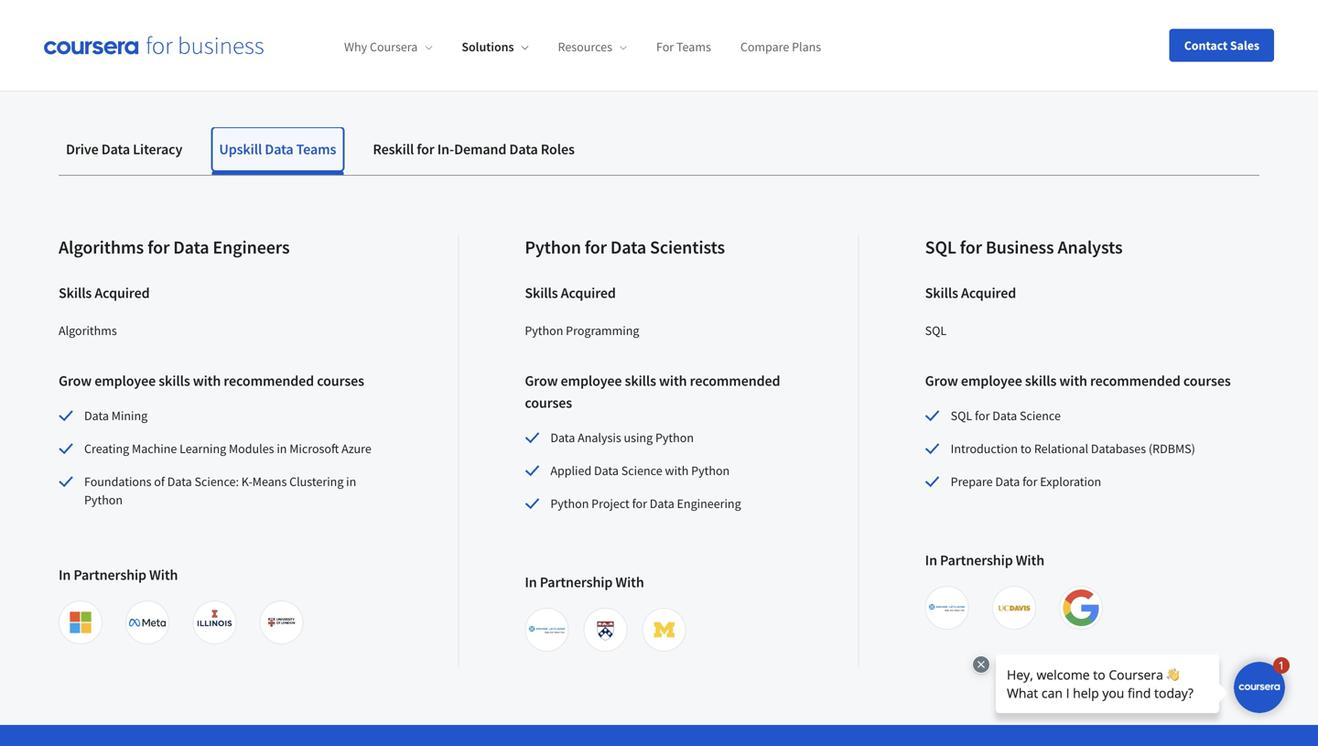 Task type: vqa. For each thing, say whether or not it's contained in the screenshot.
menu item
no



Task type: locate. For each thing, give the bounding box(es) containing it.
0 horizontal spatial science
[[622, 463, 663, 479]]

1 horizontal spatial courses
[[525, 394, 572, 412]]

skills for algorithms
[[59, 284, 92, 302]]

analysis,
[[455, 32, 521, 55]]

0 horizontal spatial in
[[59, 566, 71, 584]]

2 vertical spatial sql
[[951, 408, 973, 424]]

for for engineers
[[148, 236, 170, 259]]

grow employee skills with recommended courses for analysts
[[925, 372, 1231, 390]]

gaps
[[141, 32, 177, 55]]

grow
[[59, 372, 92, 390], [525, 372, 558, 390], [925, 372, 959, 390]]

in left order
[[903, 0, 918, 11]]

creating machine learning modules in microsoft azure
[[84, 441, 372, 457]]

courses up applied on the bottom
[[525, 394, 572, 412]]

finance,
[[563, 0, 623, 11]]

1 horizontal spatial teams
[[677, 39, 711, 55]]

skills right analysis
[[861, 0, 900, 11]]

analysis
[[796, 0, 858, 11]]

data
[[758, 0, 792, 11]]

in
[[925, 551, 938, 570], [59, 566, 71, 584], [525, 573, 537, 592]]

(rdbms)
[[1149, 441, 1196, 457]]

relational
[[1035, 441, 1089, 457]]

in-
[[437, 140, 454, 159]]

python down foundations
[[84, 492, 123, 508]]

recommended
[[224, 372, 314, 390], [690, 372, 781, 390], [1091, 372, 1181, 390]]

recommended for engineers
[[224, 372, 314, 390]]

with up introduction to relational databases (rdbms)
[[1060, 372, 1088, 390]]

organization.
[[285, 10, 385, 33]]

sql for business analysts
[[925, 236, 1123, 259]]

resources link
[[558, 39, 627, 55]]

with for engineers
[[193, 372, 221, 390]]

machine
[[132, 441, 177, 457]]

1 vertical spatial teams
[[296, 140, 336, 159]]

ashok leyland logo image
[[929, 590, 966, 627], [529, 612, 565, 649]]

courses for sql for business analysts
[[1184, 372, 1231, 390]]

contact sales
[[1185, 37, 1260, 54]]

ashok leyland logo image left university of pennsylvania (wharton) logo
[[529, 612, 565, 649]]

courses for python for data scientists
[[525, 394, 572, 412]]

0 vertical spatial algorithms
[[59, 236, 144, 259]]

1 recommended from the left
[[224, 372, 314, 390]]

2 grow employee skills with recommended courses from the left
[[525, 372, 781, 412]]

more
[[695, 32, 735, 55]]

data up applied on the bottom
[[551, 430, 575, 446]]

1 vertical spatial science
[[622, 463, 663, 479]]

recommended for scientists
[[690, 372, 781, 390]]

0 horizontal spatial recommended
[[224, 372, 314, 390]]

1 horizontal spatial recommended
[[690, 372, 781, 390]]

1 horizontal spatial acquired
[[561, 284, 616, 302]]

partnership up university of pennsylvania (wharton) logo
[[540, 573, 613, 592]]

demand
[[454, 140, 507, 159]]

2 recommended from the left
[[690, 372, 781, 390]]

automation,
[[627, 0, 721, 11]]

1 skills acquired from the left
[[59, 284, 150, 302]]

assess
[[59, 32, 108, 55]]

employee up sql for data science
[[961, 372, 1023, 390]]

3 recommended from the left
[[1091, 372, 1181, 390]]

skills inside grow employee skills with recommended courses
[[625, 372, 657, 390]]

python
[[525, 236, 581, 259], [525, 323, 564, 339], [656, 430, 694, 446], [692, 463, 730, 479], [84, 492, 123, 508], [551, 496, 589, 512]]

solutions
[[462, 39, 514, 55]]

data up project
[[594, 463, 619, 479]]

partnership up microsoft icon
[[74, 566, 146, 584]]

python left 'programming'
[[525, 323, 564, 339]]

skills acquired down "algorithms for data engineers"
[[59, 284, 150, 302]]

skills inside "60+ skillsets to help power critical upskilling and reskilling in core finance, automation, and data analysis skills in order to drive sustained growth within your organization.  30+ levelsets to help learners find the right starting point in their learning journey and assess key gaps in accounting, blockchain, business analysis, risk management and more"
[[861, 0, 900, 11]]

drive
[[66, 140, 99, 159]]

image 220 image
[[263, 605, 300, 641]]

in partnership with up university of california davis icon
[[925, 551, 1045, 570]]

courses
[[317, 372, 364, 390], [1184, 372, 1231, 390], [525, 394, 572, 412]]

0 horizontal spatial help
[[178, 0, 212, 11]]

for for scientists
[[585, 236, 607, 259]]

grow employee skills with recommended courses for engineers
[[59, 372, 364, 390]]

0 horizontal spatial in partnership with
[[59, 566, 178, 584]]

google leader logo image
[[1063, 590, 1100, 627]]

2 horizontal spatial employee
[[961, 372, 1023, 390]]

grow employee skills with recommended courses up learning
[[59, 372, 364, 390]]

for
[[417, 140, 435, 159], [148, 236, 170, 259], [585, 236, 607, 259], [960, 236, 983, 259], [975, 408, 990, 424], [1023, 474, 1038, 490], [632, 496, 647, 512]]

courses for algorithms for data engineers
[[317, 372, 364, 390]]

with up meta logo
[[149, 566, 178, 584]]

2 horizontal spatial with
[[1016, 551, 1045, 570]]

recommended for analysts
[[1091, 372, 1181, 390]]

1 horizontal spatial with
[[616, 573, 644, 592]]

1 vertical spatial algorithms
[[59, 323, 117, 339]]

1 horizontal spatial in
[[525, 573, 537, 592]]

help up "solutions" "link"
[[515, 10, 549, 33]]

3 grow employee skills with recommended courses from the left
[[925, 372, 1231, 390]]

solutions link
[[462, 39, 529, 55]]

3 skills acquired from the left
[[925, 284, 1017, 302]]

1 horizontal spatial grow employee skills with recommended courses
[[525, 372, 781, 412]]

compare plans link
[[741, 39, 822, 55]]

1 employee from the left
[[95, 372, 156, 390]]

modules
[[229, 441, 274, 457]]

for inside "button"
[[417, 140, 435, 159]]

1 horizontal spatial grow
[[525, 372, 558, 390]]

with up university of pennsylvania (wharton) logo
[[616, 573, 644, 592]]

azure
[[342, 441, 372, 457]]

1 algorithms from the top
[[59, 236, 144, 259]]

2 grow from the left
[[525, 372, 558, 390]]

algorithms for algorithms for data engineers
[[59, 236, 144, 259]]

university of michigan image
[[646, 612, 683, 649]]

data right drive
[[101, 140, 130, 159]]

3 skills from the left
[[925, 284, 959, 302]]

1 horizontal spatial science
[[1020, 408, 1061, 424]]

in left their
[[828, 10, 842, 33]]

using
[[624, 430, 653, 446]]

grow employee skills with recommended courses up introduction to relational databases (rdbms)
[[925, 372, 1231, 390]]

2 horizontal spatial acquired
[[962, 284, 1017, 302]]

0 horizontal spatial grow employee skills with recommended courses
[[59, 372, 364, 390]]

0 vertical spatial sql
[[925, 236, 957, 259]]

critical
[[268, 0, 320, 11]]

skills up using
[[625, 372, 657, 390]]

in partnership with up meta logo
[[59, 566, 178, 584]]

python programming
[[525, 323, 640, 339]]

2 horizontal spatial in
[[925, 551, 938, 570]]

employee for sql
[[961, 372, 1023, 390]]

acquired down "algorithms for data engineers"
[[95, 284, 150, 302]]

partnership
[[940, 551, 1013, 570], [74, 566, 146, 584], [540, 573, 613, 592]]

0 horizontal spatial skills acquired
[[59, 284, 150, 302]]

data analysis using python
[[551, 430, 694, 446]]

teams
[[677, 39, 711, 55], [296, 140, 336, 159]]

partnership up university of california davis icon
[[940, 551, 1013, 570]]

skills up sql for data science
[[1025, 372, 1057, 390]]

grow down python programming
[[525, 372, 558, 390]]

reskill
[[373, 140, 414, 159]]

3 acquired from the left
[[962, 284, 1017, 302]]

with up data analysis using python
[[659, 372, 687, 390]]

acquired down business at the top right of page
[[962, 284, 1017, 302]]

grow up sql for data science
[[925, 372, 959, 390]]

0 horizontal spatial with
[[149, 566, 178, 584]]

grow employee skills with recommended courses up using
[[525, 372, 781, 412]]

0 horizontal spatial skills
[[59, 284, 92, 302]]

learning
[[180, 441, 226, 457]]

2 horizontal spatial skills acquired
[[925, 284, 1017, 302]]

of
[[154, 474, 165, 490]]

employee up mining
[[95, 372, 156, 390]]

right
[[681, 10, 717, 33]]

analysis
[[578, 430, 622, 446]]

teams right upskill
[[296, 140, 336, 159]]

reskill for in-demand data roles
[[373, 140, 575, 159]]

ashok leyland logo image for python
[[529, 612, 565, 649]]

1 horizontal spatial skills acquired
[[525, 284, 616, 302]]

1 horizontal spatial partnership
[[540, 573, 613, 592]]

to
[[158, 0, 174, 11], [967, 0, 983, 11], [496, 10, 512, 33], [1021, 441, 1032, 457]]

0 horizontal spatial ashok leyland logo image
[[529, 612, 565, 649]]

applied
[[551, 463, 592, 479]]

courses inside grow employee skills with recommended courses
[[525, 394, 572, 412]]

1 skills from the left
[[59, 284, 92, 302]]

0 horizontal spatial acquired
[[95, 284, 150, 302]]

grow inside grow employee skills with recommended courses
[[525, 372, 558, 390]]

1 horizontal spatial employee
[[561, 372, 622, 390]]

2 horizontal spatial recommended
[[1091, 372, 1181, 390]]

2 employee from the left
[[561, 372, 622, 390]]

programming
[[566, 323, 640, 339]]

reskill for in-demand data roles button
[[366, 127, 582, 171]]

data up introduction
[[993, 408, 1018, 424]]

with inside grow employee skills with recommended courses
[[659, 372, 687, 390]]

2 horizontal spatial grow
[[925, 372, 959, 390]]

0 horizontal spatial partnership
[[74, 566, 146, 584]]

1 grow employee skills with recommended courses from the left
[[59, 372, 364, 390]]

in partnership with up university of pennsylvania (wharton) logo
[[525, 573, 644, 592]]

skills acquired
[[59, 284, 150, 302], [525, 284, 616, 302], [925, 284, 1017, 302]]

1 grow from the left
[[59, 372, 92, 390]]

skills for sql for business analysts
[[1025, 372, 1057, 390]]

science down using
[[622, 463, 663, 479]]

python inside the foundations of data science: k-means clustering in python
[[84, 492, 123, 508]]

skills acquired for algorithms
[[59, 284, 150, 302]]

data down applied data science with python
[[650, 496, 675, 512]]

skills acquired for sql
[[925, 284, 1017, 302]]

2 horizontal spatial grow employee skills with recommended courses
[[925, 372, 1231, 390]]

1 horizontal spatial ashok leyland logo image
[[929, 590, 966, 627]]

acquired
[[95, 284, 150, 302], [561, 284, 616, 302], [962, 284, 1017, 302]]

scientists
[[650, 236, 725, 259]]

university of california davis image
[[996, 590, 1033, 627]]

data right upskill
[[265, 140, 294, 159]]

and
[[401, 0, 431, 11], [725, 0, 755, 11], [1014, 10, 1044, 33], [662, 32, 691, 55]]

teams down right
[[677, 39, 711, 55]]

skills for python
[[525, 284, 558, 302]]

0 horizontal spatial employee
[[95, 372, 156, 390]]

science
[[1020, 408, 1061, 424], [622, 463, 663, 479]]

k-
[[242, 474, 253, 490]]

grow employee skills with recommended courses
[[59, 372, 364, 390], [525, 372, 781, 412], [925, 372, 1231, 390]]

2 algorithms from the top
[[59, 323, 117, 339]]

2 horizontal spatial skills
[[925, 284, 959, 302]]

courses up azure on the left of the page
[[317, 372, 364, 390]]

illinios image
[[196, 605, 233, 641]]

1 acquired from the left
[[95, 284, 150, 302]]

in partnership with
[[925, 551, 1045, 570], [59, 566, 178, 584], [525, 573, 644, 592]]

data inside the foundations of data science: k-means clustering in python
[[167, 474, 192, 490]]

1 horizontal spatial skills
[[525, 284, 558, 302]]

order
[[921, 0, 963, 11]]

data left mining
[[84, 408, 109, 424]]

2 horizontal spatial in partnership with
[[925, 551, 1045, 570]]

roles
[[541, 140, 575, 159]]

accounting,
[[199, 32, 289, 55]]

0 horizontal spatial courses
[[317, 372, 364, 390]]

with up learning
[[193, 372, 221, 390]]

2 horizontal spatial courses
[[1184, 372, 1231, 390]]

databases
[[1091, 441, 1147, 457]]

in left core
[[508, 0, 522, 11]]

why coursera
[[344, 39, 418, 55]]

plans
[[792, 39, 822, 55]]

data inside the reskill for in-demand data roles "button"
[[510, 140, 538, 159]]

partnership for sql
[[940, 551, 1013, 570]]

3 grow from the left
[[925, 372, 959, 390]]

1 horizontal spatial in partnership with
[[525, 573, 644, 592]]

in
[[508, 0, 522, 11], [903, 0, 918, 11], [828, 10, 842, 33], [181, 32, 196, 55], [277, 441, 287, 457], [346, 474, 356, 490]]

0 horizontal spatial teams
[[296, 140, 336, 159]]

learners
[[553, 10, 615, 33]]

in down azure on the left of the page
[[346, 474, 356, 490]]

meta logo image
[[129, 605, 166, 641]]

0 horizontal spatial grow
[[59, 372, 92, 390]]

to up the prepare data for exploration
[[1021, 441, 1032, 457]]

to up "solutions" "link"
[[496, 10, 512, 33]]

3 employee from the left
[[961, 372, 1023, 390]]

30+
[[389, 10, 416, 33]]

sql for sql for business analysts
[[925, 236, 957, 259]]

python up engineering
[[692, 463, 730, 479]]

help left power
[[178, 0, 212, 11]]

skills acquired up python programming
[[525, 284, 616, 302]]

2 acquired from the left
[[561, 284, 616, 302]]

skills acquired down business at the top right of page
[[925, 284, 1017, 302]]

2 skills from the left
[[525, 284, 558, 302]]

with up university of california davis icon
[[1016, 551, 1045, 570]]

data left roles
[[510, 140, 538, 159]]

acquired up python programming
[[561, 284, 616, 302]]

courses up (rdbms)
[[1184, 372, 1231, 390]]

risk
[[525, 32, 552, 55]]

2 skills acquired from the left
[[525, 284, 616, 302]]

1 vertical spatial sql
[[925, 323, 947, 339]]

in partnership with for algorithms
[[59, 566, 178, 584]]

skills up machine
[[159, 372, 190, 390]]

levelsets
[[420, 10, 492, 33]]

grow up data mining
[[59, 372, 92, 390]]

help
[[178, 0, 212, 11], [515, 10, 549, 33]]

applied data science with python
[[551, 463, 730, 479]]

ashok leyland logo image left university of california davis icon
[[929, 590, 966, 627]]

0 vertical spatial science
[[1020, 408, 1061, 424]]

science up relational
[[1020, 408, 1061, 424]]

employee down python programming
[[561, 372, 622, 390]]

data right of
[[167, 474, 192, 490]]

2 horizontal spatial partnership
[[940, 551, 1013, 570]]

grow for sql
[[925, 372, 959, 390]]

in partnership with for python
[[525, 573, 644, 592]]



Task type: describe. For each thing, give the bounding box(es) containing it.
data left engineers
[[173, 236, 209, 259]]

business
[[385, 32, 451, 55]]

power
[[215, 0, 264, 11]]

microsoft image
[[62, 605, 99, 641]]

for teams link
[[657, 39, 711, 55]]

in partnership with for sql
[[925, 551, 1045, 570]]

growth
[[136, 10, 191, 33]]

data mining
[[84, 408, 148, 424]]

why
[[344, 39, 367, 55]]

python project for data engineering
[[551, 496, 741, 512]]

acquired for python
[[561, 284, 616, 302]]

in inside the foundations of data science: k-means clustering in python
[[346, 474, 356, 490]]

data right prepare
[[996, 474, 1020, 490]]

partnership for python
[[540, 573, 613, 592]]

mining
[[111, 408, 148, 424]]

contact sales button
[[1170, 29, 1275, 62]]

with for analysts
[[1060, 372, 1088, 390]]

drive data literacy button
[[59, 127, 190, 171]]

to inside upskill data teams tab panel
[[1021, 441, 1032, 457]]

with for scientists
[[616, 573, 644, 592]]

with up python project for data engineering on the bottom
[[665, 463, 689, 479]]

drive
[[986, 0, 1025, 11]]

in right the modules
[[277, 441, 287, 457]]

data left scientists
[[611, 236, 647, 259]]

literacy
[[133, 140, 183, 159]]

employee for algorithms
[[95, 372, 156, 390]]

in right the gaps
[[181, 32, 196, 55]]

sql for sql for data science
[[951, 408, 973, 424]]

data inside drive data literacy button
[[101, 140, 130, 159]]

teams inside button
[[296, 140, 336, 159]]

sales
[[1231, 37, 1260, 54]]

reskilling
[[434, 0, 504, 11]]

journey
[[952, 10, 1011, 33]]

why coursera link
[[344, 39, 433, 55]]

engineers
[[213, 236, 290, 259]]

algorithms for data engineers
[[59, 236, 290, 259]]

skills for algorithms for data engineers
[[159, 372, 190, 390]]

in for python for data scientists
[[525, 573, 537, 592]]

drive data literacy
[[66, 140, 183, 159]]

acquired for algorithms
[[95, 284, 150, 302]]

engineering
[[677, 496, 741, 512]]

grow for python
[[525, 372, 558, 390]]

introduction
[[951, 441, 1018, 457]]

content tabs tab list
[[59, 127, 1260, 175]]

data inside upskill data teams button
[[265, 140, 294, 159]]

learning
[[886, 10, 949, 33]]

skills for sql
[[925, 284, 959, 302]]

to up the gaps
[[158, 0, 174, 11]]

python right using
[[656, 430, 694, 446]]

60+
[[59, 0, 86, 11]]

grow employee skills with recommended courses for scientists
[[525, 372, 781, 412]]

foundations
[[84, 474, 152, 490]]

clustering
[[289, 474, 344, 490]]

find
[[619, 10, 649, 33]]

acquired for sql
[[962, 284, 1017, 302]]

compare plans
[[741, 39, 822, 55]]

for for science
[[975, 408, 990, 424]]

ashok leyland logo image for sql
[[929, 590, 966, 627]]

in for sql for business analysts
[[925, 551, 938, 570]]

sql for sql
[[925, 323, 947, 339]]

foundations of data science: k-means clustering in python
[[84, 474, 356, 508]]

coursera
[[370, 39, 418, 55]]

exploration
[[1041, 474, 1102, 490]]

for teams
[[657, 39, 711, 55]]

upskill data teams tab panel
[[59, 176, 1260, 667]]

partnership for algorithms
[[74, 566, 146, 584]]

their
[[846, 10, 882, 33]]

key
[[111, 32, 138, 55]]

python up python programming
[[525, 236, 581, 259]]

to left drive
[[967, 0, 983, 11]]

resources
[[558, 39, 613, 55]]

skills acquired for python
[[525, 284, 616, 302]]

starting
[[721, 10, 780, 33]]

analysts
[[1058, 236, 1123, 259]]

contact
[[1185, 37, 1228, 54]]

python down applied on the bottom
[[551, 496, 589, 512]]

1 horizontal spatial help
[[515, 10, 549, 33]]

upskilling
[[323, 0, 398, 11]]

algorithms for algorithms
[[59, 323, 117, 339]]

with for scientists
[[659, 372, 687, 390]]

python for data scientists
[[525, 236, 725, 259]]

prepare
[[951, 474, 993, 490]]

with for engineers
[[149, 566, 178, 584]]

point
[[783, 10, 824, 33]]

skillsets
[[90, 0, 155, 11]]

upskill
[[219, 140, 262, 159]]

upskill data teams button
[[212, 127, 344, 171]]

blockchain,
[[292, 32, 381, 55]]

core
[[526, 0, 559, 11]]

sql for data science
[[951, 408, 1061, 424]]

project
[[592, 496, 630, 512]]

employee for python
[[561, 372, 622, 390]]

in for algorithms for data engineers
[[59, 566, 71, 584]]

with for analysts
[[1016, 551, 1045, 570]]

university of pennsylvania (wharton) logo image
[[587, 612, 624, 649]]

grow for algorithms
[[59, 372, 92, 390]]

compare
[[741, 39, 790, 55]]

coursera for business image
[[44, 36, 264, 55]]

introduction to relational databases (rdbms)
[[951, 441, 1196, 457]]

your
[[246, 10, 281, 33]]

prepare data for exploration
[[951, 474, 1102, 490]]

for for analysts
[[960, 236, 983, 259]]

means
[[253, 474, 287, 490]]

creating
[[84, 441, 129, 457]]

for for demand
[[417, 140, 435, 159]]

for
[[657, 39, 674, 55]]

upskill data teams
[[219, 140, 336, 159]]

0 vertical spatial teams
[[677, 39, 711, 55]]

science:
[[195, 474, 239, 490]]

sustained
[[59, 10, 132, 33]]

business
[[986, 236, 1055, 259]]

skills for python for data scientists
[[625, 372, 657, 390]]

management
[[556, 32, 658, 55]]



